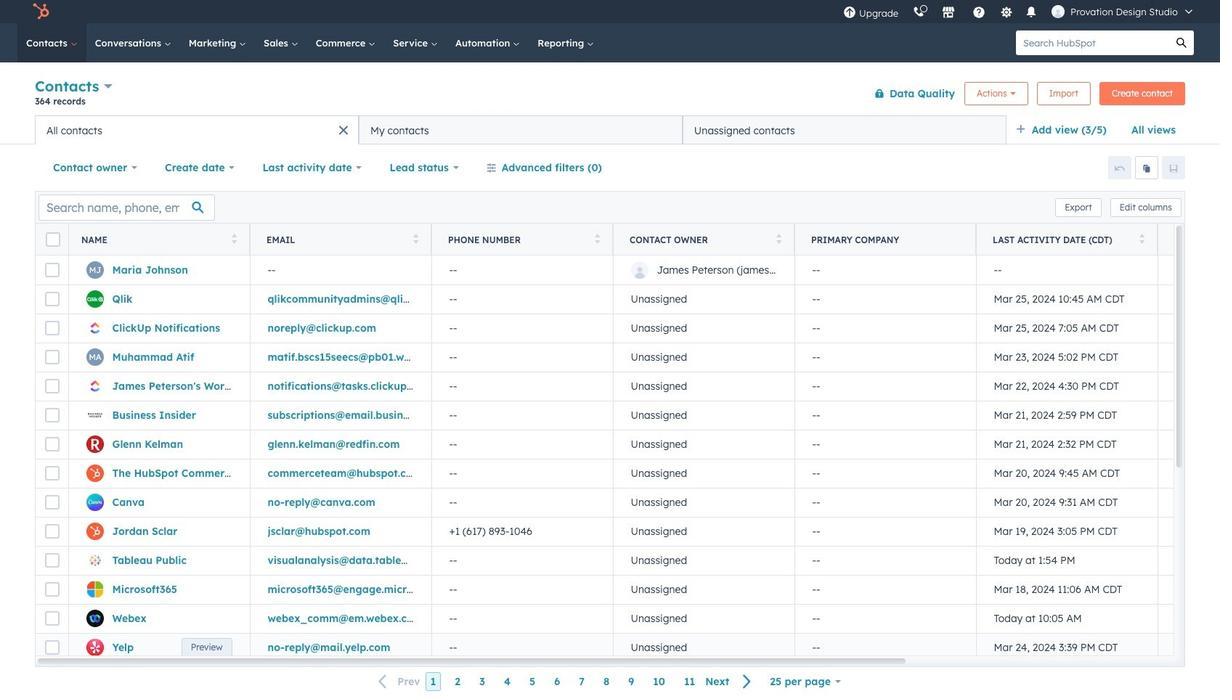 Task type: describe. For each thing, give the bounding box(es) containing it.
Search name, phone, email addresses, or company search field
[[38, 194, 215, 220]]

2 press to sort. element from the left
[[413, 233, 418, 246]]

Search HubSpot search field
[[1016, 31, 1169, 55]]

2 press to sort. image from the left
[[594, 233, 600, 244]]

1 press to sort. element from the left
[[231, 233, 237, 246]]

5 press to sort. element from the left
[[1139, 233, 1145, 246]]

3 press to sort. image from the left
[[776, 233, 781, 244]]

1 press to sort. image from the left
[[413, 233, 418, 244]]

4 press to sort. element from the left
[[776, 233, 781, 246]]



Task type: vqa. For each thing, say whether or not it's contained in the screenshot.
Press to sort. element
yes



Task type: locate. For each thing, give the bounding box(es) containing it.
press to sort. image
[[231, 233, 237, 244], [1139, 233, 1145, 244]]

marketplaces image
[[942, 7, 955, 20]]

column header
[[795, 224, 977, 256]]

pagination navigation
[[370, 672, 761, 692]]

james peterson image
[[1052, 5, 1065, 18]]

press to sort. image
[[413, 233, 418, 244], [594, 233, 600, 244], [776, 233, 781, 244]]

2 horizontal spatial press to sort. image
[[776, 233, 781, 244]]

press to sort. image for first press to sort. "element" from right
[[1139, 233, 1145, 244]]

3 press to sort. element from the left
[[594, 233, 600, 246]]

0 horizontal spatial press to sort. image
[[413, 233, 418, 244]]

2 press to sort. image from the left
[[1139, 233, 1145, 244]]

press to sort. element
[[231, 233, 237, 246], [413, 233, 418, 246], [594, 233, 600, 246], [776, 233, 781, 246], [1139, 233, 1145, 246]]

0 horizontal spatial press to sort. image
[[231, 233, 237, 244]]

1 horizontal spatial press to sort. image
[[1139, 233, 1145, 244]]

press to sort. image for fifth press to sort. "element" from right
[[231, 233, 237, 244]]

menu
[[836, 0, 1203, 23]]

banner
[[35, 74, 1185, 115]]

1 horizontal spatial press to sort. image
[[594, 233, 600, 244]]

1 press to sort. image from the left
[[231, 233, 237, 244]]



